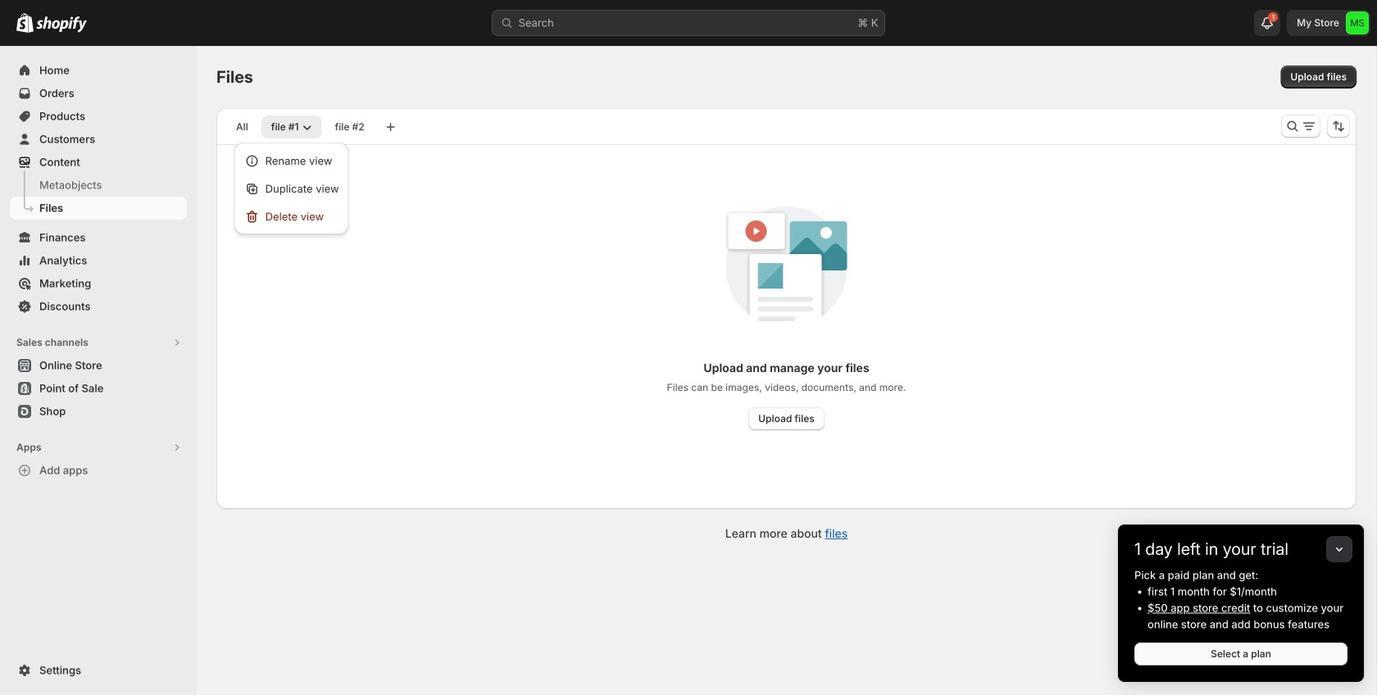 Task type: vqa. For each thing, say whether or not it's contained in the screenshot.
tab list
yes



Task type: locate. For each thing, give the bounding box(es) containing it.
menu
[[239, 148, 344, 230]]

shopify image
[[36, 16, 87, 33]]

shopify image
[[16, 13, 34, 33]]

tab list
[[223, 115, 378, 139]]



Task type: describe. For each thing, give the bounding box(es) containing it.
my store image
[[1347, 11, 1370, 34]]



